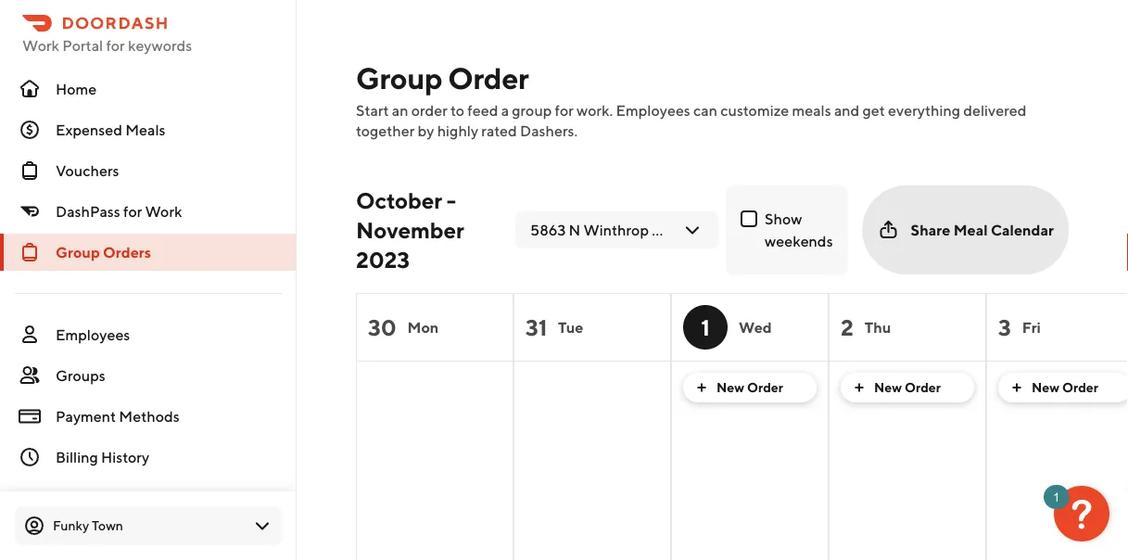 Task type: vqa. For each thing, say whether or not it's contained in the screenshot.
for
yes



Task type: locate. For each thing, give the bounding box(es) containing it.
tue
[[558, 319, 584, 336]]

3 new order button from the left
[[999, 373, 1129, 403]]

2 new from the left
[[875, 380, 902, 395]]

2023
[[356, 246, 410, 273]]

new down thu at the right bottom of the page
[[875, 380, 902, 395]]

1 new order from the left
[[717, 380, 784, 395]]

new order down fri
[[1032, 380, 1099, 395]]

calendar
[[991, 221, 1055, 239]]

0 horizontal spatial new order
[[717, 380, 784, 395]]

employees
[[616, 102, 691, 119], [56, 326, 130, 344]]

0 horizontal spatial work
[[22, 37, 59, 54]]

rated
[[482, 122, 517, 140]]

1 new from the left
[[717, 380, 745, 395]]

vouchers link
[[0, 152, 297, 189]]

1 horizontal spatial new
[[875, 380, 902, 395]]

together
[[356, 122, 415, 140]]

2 horizontal spatial new order button
[[999, 373, 1129, 403]]

funky
[[53, 518, 89, 533]]

billing history link
[[0, 439, 297, 476]]

1 vertical spatial 1
[[1054, 490, 1060, 504]]

work.
[[577, 102, 613, 119]]

expensed meals link
[[0, 111, 297, 148]]

dashpass for work link
[[0, 193, 297, 230]]

history
[[101, 448, 149, 466]]

new for 3
[[1032, 380, 1060, 395]]

group down dashpass
[[56, 243, 100, 261]]

0 vertical spatial 1
[[701, 314, 710, 340]]

for
[[106, 37, 125, 54], [555, 102, 574, 119], [123, 203, 142, 220]]

group
[[356, 60, 443, 95], [56, 243, 100, 261]]

3
[[999, 314, 1012, 340]]

0 vertical spatial group
[[356, 60, 443, 95]]

new down fri
[[1032, 380, 1060, 395]]

work up "group orders" link
[[145, 203, 182, 220]]

1 button
[[1044, 485, 1110, 542]]

1
[[701, 314, 710, 340], [1054, 490, 1060, 504]]

for inside group order start an order to feed a group for work. employees can customize meals and get everything delivered together by highly rated dashers.
[[555, 102, 574, 119]]

2 horizontal spatial new order
[[1032, 380, 1099, 395]]

order
[[448, 60, 529, 95], [747, 380, 784, 395], [905, 380, 941, 395], [1063, 380, 1099, 395]]

new order button for 2
[[841, 373, 975, 403]]

new order for 1
[[717, 380, 784, 395]]

2
[[841, 314, 854, 340]]

0 horizontal spatial group
[[56, 243, 100, 261]]

1 vertical spatial employees
[[56, 326, 130, 344]]

work
[[22, 37, 59, 54], [145, 203, 182, 220]]

to
[[451, 102, 465, 119]]

0 horizontal spatial new order button
[[684, 373, 817, 403]]

new order down wed
[[717, 380, 784, 395]]

2 new order button from the left
[[841, 373, 975, 403]]

keywords
[[128, 37, 192, 54]]

0 vertical spatial employees
[[616, 102, 691, 119]]

and
[[835, 102, 860, 119]]

for up dashers. at the top of the page
[[555, 102, 574, 119]]

new for 1
[[717, 380, 745, 395]]

october - november 2023
[[356, 187, 464, 273]]

payment
[[56, 408, 116, 425]]

0 vertical spatial work
[[22, 37, 59, 54]]

group up 'an'
[[356, 60, 443, 95]]

new order button down fri
[[999, 373, 1129, 403]]

1 vertical spatial work
[[145, 203, 182, 220]]

for inside 'link'
[[123, 203, 142, 220]]

1 horizontal spatial group
[[356, 60, 443, 95]]

work inside 'link'
[[145, 203, 182, 220]]

1 horizontal spatial new order
[[875, 380, 941, 395]]

order for 2
[[905, 380, 941, 395]]

winthrop
[[584, 221, 649, 239]]

1 vertical spatial for
[[555, 102, 574, 119]]

dashpass for work
[[56, 203, 182, 220]]

-
[[447, 187, 456, 213]]

highly
[[437, 122, 479, 140]]

customize
[[721, 102, 790, 119]]

1 new order button from the left
[[684, 373, 817, 403]]

new order button
[[684, 373, 817, 403], [841, 373, 975, 403], [999, 373, 1129, 403]]

employees up groups
[[56, 326, 130, 344]]

for up orders
[[123, 203, 142, 220]]

methods
[[119, 408, 180, 425]]

3 new from the left
[[1032, 380, 1060, 395]]

2 horizontal spatial new
[[1032, 380, 1060, 395]]

employees left can
[[616, 102, 691, 119]]

5863 n winthrop ave button
[[516, 211, 719, 249]]

new order button down thu at the right bottom of the page
[[841, 373, 975, 403]]

new order
[[717, 380, 784, 395], [875, 380, 941, 395], [1032, 380, 1099, 395]]

orders
[[103, 243, 151, 261]]

weekends
[[765, 232, 833, 250]]

new order button down wed
[[684, 373, 817, 403]]

home link
[[0, 70, 297, 108]]

by
[[418, 122, 434, 140]]

expensed meals
[[56, 121, 166, 139]]

0 horizontal spatial new
[[717, 380, 745, 395]]

employees inside group order start an order to feed a group for work. employees can customize meals and get everything delivered together by highly rated dashers.
[[616, 102, 691, 119]]

new down wed
[[717, 380, 745, 395]]

0 vertical spatial for
[[106, 37, 125, 54]]

1 horizontal spatial new order button
[[841, 373, 975, 403]]

2 new order from the left
[[875, 380, 941, 395]]

1 vertical spatial group
[[56, 243, 100, 261]]

3 new order from the left
[[1032, 380, 1099, 395]]

work left portal at the left top of page
[[22, 37, 59, 54]]

group inside "group orders" link
[[56, 243, 100, 261]]

1 horizontal spatial employees
[[616, 102, 691, 119]]

order
[[411, 102, 448, 119]]

1 horizontal spatial work
[[145, 203, 182, 220]]

0 horizontal spatial employees
[[56, 326, 130, 344]]

home
[[56, 80, 97, 98]]

new
[[717, 380, 745, 395], [875, 380, 902, 395], [1032, 380, 1060, 395]]

for right portal at the left top of page
[[106, 37, 125, 54]]

work portal for keywords
[[22, 37, 192, 54]]

groups link
[[0, 357, 297, 394]]

october
[[356, 187, 442, 213]]

new order down thu at the right bottom of the page
[[875, 380, 941, 395]]

meals
[[125, 121, 166, 139]]

everything
[[889, 102, 961, 119]]

1 horizontal spatial 1
[[1054, 490, 1060, 504]]

billing history
[[56, 448, 149, 466]]

2 vertical spatial for
[[123, 203, 142, 220]]

group inside group order start an order to feed a group for work. employees can customize meals and get everything delivered together by highly rated dashers.
[[356, 60, 443, 95]]

get
[[863, 102, 886, 119]]



Task type: describe. For each thing, give the bounding box(es) containing it.
feed
[[468, 102, 498, 119]]

1 inside dropdown button
[[1054, 490, 1060, 504]]

november
[[356, 217, 464, 243]]

an
[[392, 102, 409, 119]]

share meal calendar
[[911, 221, 1055, 239]]

portal
[[62, 37, 103, 54]]

new order for 2
[[875, 380, 941, 395]]

start
[[356, 102, 389, 119]]

group orders
[[56, 243, 151, 261]]

new for 2
[[875, 380, 902, 395]]

new order button for 1
[[684, 373, 817, 403]]

group for order
[[356, 60, 443, 95]]

31
[[526, 314, 547, 340]]

town
[[92, 518, 123, 533]]

show weekends
[[765, 210, 833, 250]]

0 horizontal spatial 1
[[701, 314, 710, 340]]

dashpass
[[56, 203, 120, 220]]

show
[[765, 210, 803, 228]]

delivered
[[964, 102, 1027, 119]]

ave
[[652, 221, 679, 239]]

groups
[[56, 367, 106, 384]]

fri
[[1023, 319, 1041, 336]]

a
[[501, 102, 509, 119]]

new order for 3
[[1032, 380, 1099, 395]]

group
[[512, 102, 552, 119]]

billing
[[56, 448, 98, 466]]

mon
[[408, 319, 439, 336]]

wed
[[739, 319, 772, 336]]

can
[[694, 102, 718, 119]]

n
[[569, 221, 581, 239]]

order inside group order start an order to feed a group for work. employees can customize meals and get everything delivered together by highly rated dashers.
[[448, 60, 529, 95]]

group order start an order to feed a group for work. employees can customize meals and get everything delivered together by highly rated dashers.
[[356, 60, 1027, 140]]

Show weekends checkbox
[[741, 211, 758, 227]]

5863
[[531, 221, 566, 239]]

payment methods
[[56, 408, 180, 425]]

funky town
[[53, 518, 123, 533]]

order for 1
[[747, 380, 784, 395]]

thu
[[865, 319, 892, 336]]

share meal calendar button
[[863, 185, 1069, 275]]

new order button for 3
[[999, 373, 1129, 403]]

vouchers
[[56, 162, 119, 179]]

group for orders
[[56, 243, 100, 261]]

30
[[368, 314, 396, 340]]

payment methods link
[[0, 398, 297, 435]]

order for 3
[[1063, 380, 1099, 395]]

meals
[[792, 102, 832, 119]]

expensed
[[56, 121, 122, 139]]

dashers.
[[520, 122, 578, 140]]

5863 n winthrop ave
[[531, 221, 679, 239]]

meal
[[954, 221, 988, 239]]

group orders link
[[0, 234, 297, 271]]

share
[[911, 221, 951, 239]]

employees link
[[0, 316, 297, 353]]



